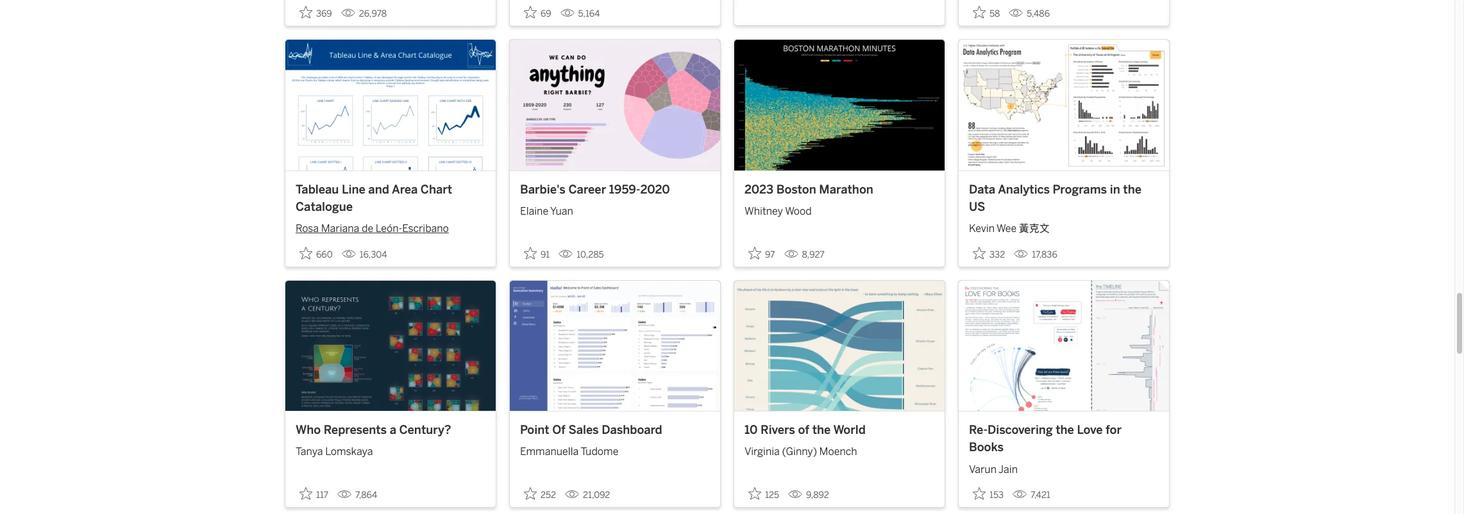 Task type: describe. For each thing, give the bounding box(es) containing it.
8,927 views element
[[779, 244, 830, 265]]

17,836
[[1032, 249, 1058, 260]]

who
[[296, 423, 321, 437]]

jain
[[999, 464, 1018, 476]]

1959-
[[609, 183, 641, 197]]

barbie's
[[520, 183, 566, 197]]

2023 boston marathon
[[745, 183, 874, 197]]

varun jain link
[[969, 457, 1159, 478]]

Add Favorite button
[[296, 2, 336, 23]]

re-discovering the love for books
[[969, 423, 1122, 455]]

add favorite button for barbie's career 1959-2020
[[520, 243, 554, 264]]

660
[[316, 249, 333, 260]]

dashboard
[[602, 423, 663, 437]]

point of sales dashboard link
[[520, 422, 710, 440]]

tudome
[[581, 446, 619, 458]]

catalogue
[[296, 200, 353, 214]]

10,285 views element
[[554, 244, 609, 265]]

data analytics programs in the us link
[[969, 181, 1159, 216]]

tanya
[[296, 446, 323, 458]]

16,304
[[360, 249, 387, 260]]

re-
[[969, 423, 988, 437]]

books
[[969, 441, 1004, 455]]

26,978 views element
[[336, 3, 392, 25]]

escribano
[[402, 223, 449, 235]]

黃克文
[[1019, 223, 1050, 235]]

tableau line and area chart catalogue
[[296, 183, 452, 214]]

8,927
[[802, 249, 825, 260]]

varun jain
[[969, 464, 1018, 476]]

5,486
[[1027, 8, 1050, 19]]

yuan
[[551, 205, 573, 217]]

barbie's career 1959-2020
[[520, 183, 670, 197]]

rosa mariana de león-escribano
[[296, 223, 449, 235]]

for
[[1106, 423, 1122, 437]]

tableau line and area chart catalogue link
[[296, 181, 486, 216]]

wee
[[997, 223, 1017, 235]]

2023 boston marathon link
[[745, 181, 935, 199]]

10,285
[[577, 249, 604, 260]]

lomskaya
[[325, 446, 373, 458]]

kevin wee 黃克文 link
[[969, 216, 1159, 237]]

369
[[316, 8, 332, 19]]

add favorite button for tableau line and area chart catalogue
[[296, 243, 337, 264]]

rosa
[[296, 223, 319, 235]]

whitney
[[745, 205, 783, 217]]

discovering
[[988, 423, 1053, 437]]

tanya lomskaya
[[296, 446, 373, 458]]

point
[[520, 423, 550, 437]]

7,864 views element
[[332, 485, 382, 506]]

rivers
[[761, 423, 795, 437]]

virginia (ginny) moench
[[745, 446, 857, 458]]

sales
[[569, 423, 599, 437]]

workbook thumbnail image for marathon
[[735, 40, 945, 170]]

boston
[[777, 183, 817, 197]]

7,421 views element
[[1008, 485, 1056, 506]]

5,486 views element
[[1004, 3, 1055, 25]]

whitney wood link
[[745, 199, 935, 219]]

represents
[[324, 423, 387, 437]]

9,892
[[806, 490, 829, 501]]

58
[[990, 8, 1000, 19]]

125
[[765, 490, 779, 501]]

117
[[316, 490, 329, 501]]

add favorite button for point of sales dashboard
[[520, 484, 560, 505]]

whitney wood
[[745, 205, 812, 217]]

(ginny)
[[782, 446, 817, 458]]

line
[[342, 183, 366, 197]]



Task type: vqa. For each thing, say whether or not it's contained in the screenshot.
9,892
yes



Task type: locate. For each thing, give the bounding box(es) containing it.
add favorite button left 5,164
[[520, 2, 555, 23]]

de
[[362, 223, 373, 235]]

of
[[798, 423, 810, 437]]

virginia (ginny) moench link
[[745, 440, 935, 460]]

add favorite button down rosa at left
[[296, 243, 337, 264]]

2023
[[745, 183, 774, 197]]

7,864
[[355, 490, 377, 501]]

emmanuella tudome link
[[520, 440, 710, 460]]

add favorite button down whitney
[[745, 243, 779, 264]]

area
[[392, 183, 418, 197]]

programs
[[1053, 183, 1107, 197]]

and
[[368, 183, 389, 197]]

332
[[990, 249, 1005, 260]]

analytics
[[998, 183, 1050, 197]]

16,304 views element
[[337, 244, 392, 265]]

add favorite button down 'emmanuella'
[[520, 484, 560, 505]]

add favorite button down tanya
[[296, 484, 332, 505]]

in
[[1110, 183, 1121, 197]]

elaine yuan
[[520, 205, 573, 217]]

tableau
[[296, 183, 339, 197]]

10 rivers of the world link
[[745, 422, 935, 440]]

add favorite button containing 153
[[969, 484, 1008, 505]]

Add Favorite button
[[969, 2, 1004, 23]]

emmanuella tudome
[[520, 446, 619, 458]]

workbook thumbnail image for 1959-
[[510, 40, 720, 170]]

love
[[1077, 423, 1103, 437]]

the
[[1124, 183, 1142, 197], [813, 423, 831, 437], [1056, 423, 1075, 437]]

rosa mariana de león-escribano link
[[296, 216, 486, 237]]

21,092
[[583, 490, 610, 501]]

data
[[969, 183, 996, 197]]

0 horizontal spatial the
[[813, 423, 831, 437]]

add favorite button for re-discovering the love for books
[[969, 484, 1008, 505]]

world
[[834, 423, 866, 437]]

tanya lomskaya link
[[296, 440, 486, 460]]

re-discovering the love for books link
[[969, 422, 1159, 457]]

who represents a century? link
[[296, 422, 486, 440]]

252
[[541, 490, 556, 501]]

10
[[745, 423, 758, 437]]

workbook thumbnail image for a
[[285, 281, 496, 411]]

point of sales dashboard
[[520, 423, 663, 437]]

add favorite button containing 91
[[520, 243, 554, 264]]

69
[[541, 8, 551, 19]]

workbook thumbnail image for the
[[959, 281, 1170, 411]]

17,836 views element
[[1009, 244, 1063, 265]]

2020
[[641, 183, 670, 197]]

add favorite button containing 660
[[296, 243, 337, 264]]

add favorite button containing 117
[[296, 484, 332, 505]]

97
[[765, 249, 775, 260]]

add favorite button down virginia
[[745, 484, 783, 505]]

26,978
[[359, 8, 387, 19]]

Add Favorite button
[[520, 2, 555, 23], [296, 243, 337, 264], [520, 243, 554, 264], [745, 243, 779, 264], [296, 484, 332, 505], [520, 484, 560, 505], [745, 484, 783, 505], [969, 484, 1008, 505]]

10 rivers of the world
[[745, 423, 866, 437]]

the right in
[[1124, 183, 1142, 197]]

of
[[552, 423, 566, 437]]

century?
[[399, 423, 451, 437]]

workbook thumbnail image for of
[[735, 281, 945, 411]]

us
[[969, 200, 986, 214]]

2 horizontal spatial the
[[1124, 183, 1142, 197]]

mariana
[[321, 223, 359, 235]]

the left love
[[1056, 423, 1075, 437]]

the inside re-discovering the love for books
[[1056, 423, 1075, 437]]

kevin wee 黃克文
[[969, 223, 1050, 235]]

91
[[541, 249, 550, 260]]

add favorite button down elaine
[[520, 243, 554, 264]]

elaine
[[520, 205, 549, 217]]

21,092 views element
[[560, 485, 616, 506]]

add favorite button for who represents a century?
[[296, 484, 332, 505]]

data analytics programs in the us
[[969, 183, 1142, 214]]

emmanuella
[[520, 446, 579, 458]]

a
[[390, 423, 396, 437]]

the inside 10 rivers of the world link
[[813, 423, 831, 437]]

elaine yuan link
[[520, 199, 710, 219]]

workbook thumbnail image
[[285, 40, 496, 170], [510, 40, 720, 170], [735, 40, 945, 170], [959, 40, 1170, 170], [285, 281, 496, 411], [510, 281, 720, 411], [735, 281, 945, 411], [959, 281, 1170, 411]]

1 horizontal spatial the
[[1056, 423, 1075, 437]]

kevin
[[969, 223, 995, 235]]

7,421
[[1031, 490, 1051, 501]]

león-
[[376, 223, 402, 235]]

Add Favorite button
[[969, 243, 1009, 264]]

add favorite button containing 252
[[520, 484, 560, 505]]

the right of
[[813, 423, 831, 437]]

add favorite button containing 69
[[520, 2, 555, 23]]

varun
[[969, 464, 997, 476]]

workbook thumbnail image for and
[[285, 40, 496, 170]]

5,164
[[578, 8, 600, 19]]

workbook thumbnail image for programs
[[959, 40, 1170, 170]]

153
[[990, 490, 1004, 501]]

chart
[[421, 183, 452, 197]]

add favorite button for 2023 boston marathon
[[745, 243, 779, 264]]

wood
[[785, 205, 812, 217]]

virginia
[[745, 446, 780, 458]]

barbie's career 1959-2020 link
[[520, 181, 710, 199]]

add favorite button down varun jain
[[969, 484, 1008, 505]]

career
[[569, 183, 606, 197]]

who represents a century?
[[296, 423, 451, 437]]

workbook thumbnail image for sales
[[510, 281, 720, 411]]

moench
[[820, 446, 857, 458]]

5,164 views element
[[555, 3, 605, 25]]

9,892 views element
[[783, 485, 834, 506]]

the inside data analytics programs in the us
[[1124, 183, 1142, 197]]

add favorite button containing 97
[[745, 243, 779, 264]]

add favorite button for 10 rivers of the world
[[745, 484, 783, 505]]

add favorite button containing 125
[[745, 484, 783, 505]]

marathon
[[819, 183, 874, 197]]



